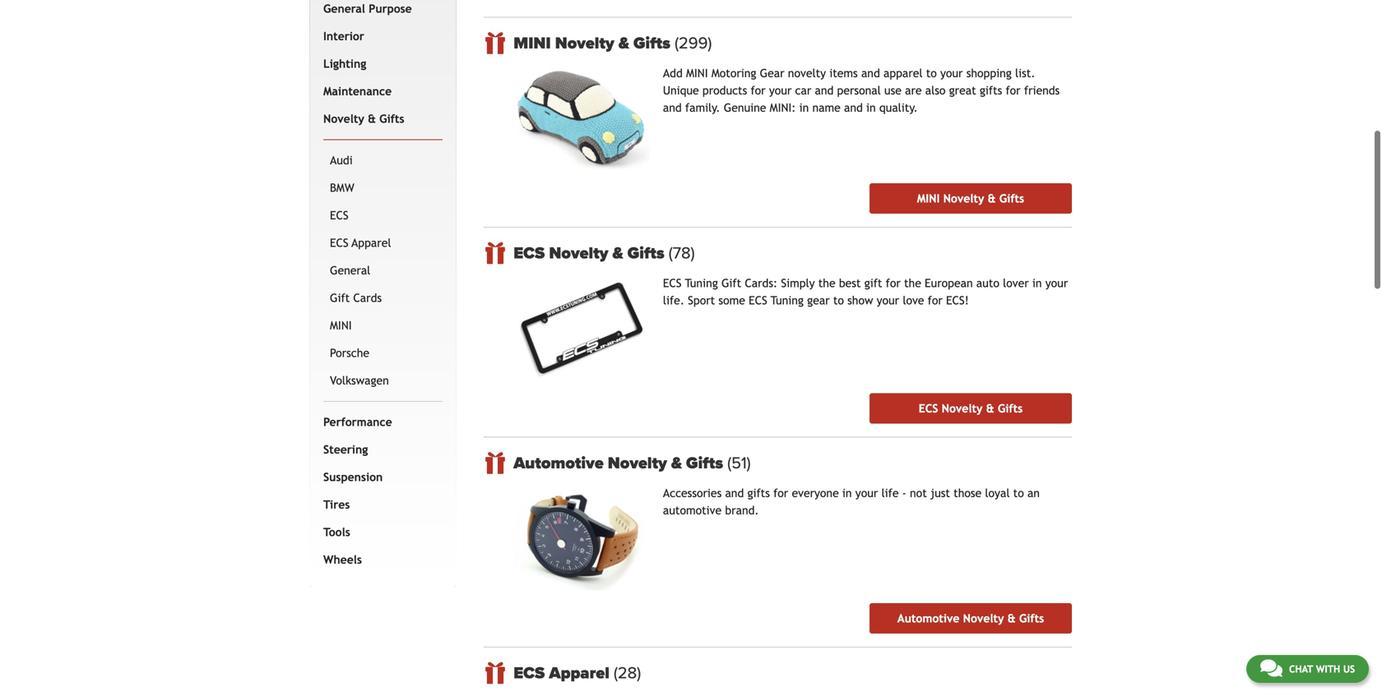 Task type: locate. For each thing, give the bounding box(es) containing it.
and down unique
[[663, 101, 682, 115]]

1 vertical spatial ecs novelty & gifts
[[919, 402, 1023, 416]]

automotive
[[514, 454, 604, 474], [898, 613, 960, 626]]

gear
[[807, 294, 830, 307]]

2 horizontal spatial to
[[1014, 487, 1024, 500]]

0 vertical spatial to
[[926, 67, 937, 80]]

0 vertical spatial tuning
[[685, 277, 718, 290]]

in
[[800, 101, 809, 115], [867, 101, 876, 115], [1033, 277, 1042, 290], [843, 487, 852, 500]]

2 the from the left
[[904, 277, 922, 290]]

the up gear
[[819, 277, 836, 290]]

1 horizontal spatial automotive
[[898, 613, 960, 626]]

1 horizontal spatial gifts
[[980, 84, 1003, 97]]

car
[[795, 84, 812, 97]]

ecs apparel link
[[327, 229, 440, 257], [514, 664, 1072, 684]]

general
[[323, 2, 365, 15], [330, 264, 371, 277]]

for left 'everyone'
[[774, 487, 789, 500]]

simply
[[781, 277, 815, 290]]

gift cards
[[330, 292, 382, 305]]

unique
[[663, 84, 699, 97]]

1 vertical spatial gift
[[330, 292, 350, 305]]

novelty inside automotive novelty & gifts link
[[963, 613, 1004, 626]]

0 vertical spatial general
[[323, 2, 365, 15]]

your up "mini:"
[[769, 84, 792, 97]]

gifts
[[980, 84, 1003, 97], [748, 487, 770, 500]]

to up the also
[[926, 67, 937, 80]]

0 vertical spatial ecs novelty & gifts
[[514, 244, 669, 263]]

to
[[926, 67, 937, 80], [833, 294, 844, 307], [1014, 487, 1024, 500]]

novelty & gifts link
[[320, 105, 440, 133]]

volkswagen
[[330, 374, 389, 387]]

love
[[903, 294, 924, 307]]

gifts
[[634, 33, 671, 53], [379, 112, 404, 125], [1000, 192, 1025, 205], [628, 244, 665, 263], [998, 402, 1023, 416], [686, 454, 723, 474], [1019, 613, 1044, 626]]

1 vertical spatial tuning
[[771, 294, 804, 307]]

0 vertical spatial mini novelty & gifts
[[514, 33, 675, 53]]

ecs novelty & gifts thumbnail image image
[[514, 278, 650, 381]]

0 horizontal spatial automotive
[[514, 454, 604, 474]]

1 vertical spatial to
[[833, 294, 844, 307]]

gift
[[865, 277, 883, 290]]

an
[[1028, 487, 1040, 500]]

0 vertical spatial gift
[[722, 277, 742, 290]]

automotive novelty & gifts
[[514, 454, 728, 474], [898, 613, 1044, 626]]

0 vertical spatial gifts
[[980, 84, 1003, 97]]

everyone
[[792, 487, 839, 500]]

tires link
[[320, 492, 440, 519]]

0 horizontal spatial tuning
[[685, 277, 718, 290]]

2 vertical spatial to
[[1014, 487, 1024, 500]]

porsche link
[[327, 340, 440, 367]]

gifts down the shopping
[[980, 84, 1003, 97]]

0 horizontal spatial ecs novelty & gifts
[[514, 244, 669, 263]]

performance
[[323, 416, 392, 429]]

1 vertical spatial automotive novelty & gifts
[[898, 613, 1044, 626]]

in right 'everyone'
[[843, 487, 852, 500]]

ecs link
[[327, 202, 440, 229]]

with
[[1316, 664, 1341, 676]]

1 horizontal spatial ecs apparel link
[[514, 664, 1072, 684]]

to inside ecs tuning gift cards: simply the best gift for the european auto lover in your life. sport some ecs tuning gear to show your love for ecs!
[[833, 294, 844, 307]]

mini novelty & gifts link
[[514, 33, 1072, 53], [870, 184, 1072, 214]]

to inside the add mini motoring gear novelty items and apparel to your shopping list. unique products for your car and personal use are also great gifts for friends and family. genuine mini: in name and in quality.
[[926, 67, 937, 80]]

1 vertical spatial general
[[330, 264, 371, 277]]

volkswagen link
[[327, 367, 440, 395]]

1 vertical spatial automotive
[[898, 613, 960, 626]]

apparel
[[352, 236, 391, 250], [549, 664, 610, 684]]

for right love
[[928, 294, 943, 307]]

1 horizontal spatial ecs novelty & gifts
[[919, 402, 1023, 416]]

novelty & gifts subcategories element
[[323, 139, 443, 402]]

0 horizontal spatial ecs apparel
[[330, 236, 391, 250]]

1 vertical spatial automotive novelty & gifts link
[[870, 604, 1072, 634]]

ecs
[[330, 209, 349, 222], [330, 236, 349, 250], [514, 244, 545, 263], [663, 277, 682, 290], [749, 294, 768, 307], [919, 402, 938, 416], [514, 664, 545, 684]]

automotive for bottommost automotive novelty & gifts link
[[898, 613, 960, 626]]

your right lover
[[1046, 277, 1068, 290]]

steering link
[[320, 436, 440, 464]]

novelty & gifts
[[323, 112, 404, 125]]

and up personal
[[862, 67, 880, 80]]

to inside accessories and gifts for everyone in your life - not just those loyal to an automotive brand.
[[1014, 487, 1024, 500]]

ecs novelty & gifts link
[[514, 244, 1072, 263], [870, 394, 1072, 424]]

1 horizontal spatial to
[[926, 67, 937, 80]]

automotive novelty & gifts for bottommost automotive novelty & gifts link
[[898, 613, 1044, 626]]

gifts inside accessories and gifts for everyone in your life - not just those loyal to an automotive brand.
[[748, 487, 770, 500]]

just
[[931, 487, 950, 500]]

general up gift cards on the top left
[[330, 264, 371, 277]]

novelty
[[555, 33, 614, 53], [323, 112, 364, 125], [944, 192, 985, 205], [549, 244, 609, 263], [942, 402, 983, 416], [608, 454, 667, 474], [963, 613, 1004, 626]]

general inside novelty & gifts subcategories "element"
[[330, 264, 371, 277]]

auto
[[977, 277, 1000, 290]]

sport
[[688, 294, 715, 307]]

0 vertical spatial apparel
[[352, 236, 391, 250]]

gift up some
[[722, 277, 742, 290]]

accessories and gifts for everyone in your life - not just those loyal to an automotive brand.
[[663, 487, 1040, 518]]

1 horizontal spatial gift
[[722, 277, 742, 290]]

the up love
[[904, 277, 922, 290]]

your up "great"
[[941, 67, 963, 80]]

and up brand.
[[725, 487, 744, 500]]

general purpose link
[[320, 0, 440, 22]]

maintenance link
[[320, 78, 440, 105]]

mini inside mini 'link'
[[330, 319, 352, 332]]

gift left the cards
[[330, 292, 350, 305]]

1 horizontal spatial the
[[904, 277, 922, 290]]

0 horizontal spatial the
[[819, 277, 836, 290]]

general up interior
[[323, 2, 365, 15]]

1 vertical spatial mini novelty & gifts link
[[870, 184, 1072, 214]]

loyal
[[985, 487, 1010, 500]]

0 horizontal spatial apparel
[[352, 236, 391, 250]]

lighting
[[323, 57, 366, 70]]

mini
[[514, 33, 551, 53], [686, 67, 708, 80], [917, 192, 940, 205], [330, 319, 352, 332]]

suspension
[[323, 471, 383, 484]]

gift inside "element"
[[330, 292, 350, 305]]

and up name
[[815, 84, 834, 97]]

1 vertical spatial ecs apparel
[[514, 664, 614, 684]]

&
[[619, 33, 629, 53], [368, 112, 376, 125], [988, 192, 996, 205], [613, 244, 623, 263], [986, 402, 995, 416], [671, 454, 682, 474], [1008, 613, 1016, 626]]

motoring
[[712, 67, 757, 80]]

for right gift
[[886, 277, 901, 290]]

ecs tuning gift cards: simply the best gift for the european auto lover in your life. sport some ecs tuning gear to show your love for ecs!
[[663, 277, 1068, 307]]

the
[[819, 277, 836, 290], [904, 277, 922, 290]]

0 horizontal spatial ecs apparel link
[[327, 229, 440, 257]]

1 vertical spatial gifts
[[748, 487, 770, 500]]

in down the "car"
[[800, 101, 809, 115]]

1 horizontal spatial mini novelty & gifts
[[917, 192, 1025, 205]]

life.
[[663, 294, 685, 307]]

general link
[[327, 257, 440, 285]]

genuine
[[724, 101, 766, 115]]

tuning
[[685, 277, 718, 290], [771, 294, 804, 307]]

to right gear
[[833, 294, 844, 307]]

mini:
[[770, 101, 796, 115]]

1 vertical spatial apparel
[[549, 664, 610, 684]]

brand.
[[725, 504, 759, 518]]

0 horizontal spatial gift
[[330, 292, 350, 305]]

ecs apparel inside novelty & gifts subcategories "element"
[[330, 236, 391, 250]]

in inside ecs tuning gift cards: simply the best gift for the european auto lover in your life. sport some ecs tuning gear to show your love for ecs!
[[1033, 277, 1042, 290]]

tires
[[323, 499, 350, 512]]

tuning down 'simply'
[[771, 294, 804, 307]]

apparel inside novelty & gifts subcategories "element"
[[352, 236, 391, 250]]

interior link
[[320, 22, 440, 50]]

in down personal
[[867, 101, 876, 115]]

wheels link
[[320, 547, 440, 574]]

your left life
[[856, 487, 878, 500]]

0 vertical spatial ecs apparel
[[330, 236, 391, 250]]

0 vertical spatial automotive novelty & gifts
[[514, 454, 728, 474]]

your
[[941, 67, 963, 80], [769, 84, 792, 97], [1046, 277, 1068, 290], [877, 294, 900, 307], [856, 487, 878, 500]]

in right lover
[[1033, 277, 1042, 290]]

great
[[949, 84, 976, 97]]

0 horizontal spatial gifts
[[748, 487, 770, 500]]

for
[[751, 84, 766, 97], [1006, 84, 1021, 97], [886, 277, 901, 290], [928, 294, 943, 307], [774, 487, 789, 500]]

1 vertical spatial ecs novelty & gifts link
[[870, 394, 1072, 424]]

1 horizontal spatial tuning
[[771, 294, 804, 307]]

and inside accessories and gifts for everyone in your life - not just those loyal to an automotive brand.
[[725, 487, 744, 500]]

1 horizontal spatial automotive novelty & gifts
[[898, 613, 1044, 626]]

1 vertical spatial ecs apparel link
[[514, 664, 1072, 684]]

gear
[[760, 67, 785, 80]]

to left an
[[1014, 487, 1024, 500]]

and down personal
[[844, 101, 863, 115]]

tools
[[323, 526, 350, 539]]

0 horizontal spatial automotive novelty & gifts
[[514, 454, 728, 474]]

tuning up sport
[[685, 277, 718, 290]]

lighting link
[[320, 50, 440, 78]]

0 horizontal spatial mini novelty & gifts
[[514, 33, 675, 53]]

gifts up brand.
[[748, 487, 770, 500]]

0 horizontal spatial to
[[833, 294, 844, 307]]

ecs novelty & gifts
[[514, 244, 669, 263], [919, 402, 1023, 416]]

general purpose
[[323, 2, 412, 15]]

0 vertical spatial automotive
[[514, 454, 604, 474]]

automotive novelty & gifts link
[[514, 454, 1072, 474], [870, 604, 1072, 634]]

friends
[[1024, 84, 1060, 97]]

audi
[[330, 154, 353, 167]]

mini novelty & gifts
[[514, 33, 675, 53], [917, 192, 1025, 205]]



Task type: vqa. For each thing, say whether or not it's contained in the screenshot.
"UNIVERSAL" in the ECS UNIVERSAL Swivel Exhaust Tip - 3.5" Black Chrome - Priced each
no



Task type: describe. For each thing, give the bounding box(es) containing it.
tools link
[[320, 519, 440, 547]]

us
[[1344, 664, 1355, 676]]

shopping
[[967, 67, 1012, 80]]

0 vertical spatial automotive novelty & gifts link
[[514, 454, 1072, 474]]

1 horizontal spatial ecs apparel
[[514, 664, 614, 684]]

automotive novelty & gifts thumbnail image image
[[514, 488, 650, 591]]

novelty
[[788, 67, 826, 80]]

mini novelty & gifts thumbnail image image
[[514, 68, 650, 170]]

cards:
[[745, 277, 778, 290]]

gift inside ecs tuning gift cards: simply the best gift for the european auto lover in your life. sport some ecs tuning gear to show your love for ecs!
[[722, 277, 742, 290]]

for inside accessories and gifts for everyone in your life - not just those loyal to an automotive brand.
[[774, 487, 789, 500]]

1 vertical spatial mini novelty & gifts
[[917, 192, 1025, 205]]

bmw
[[330, 181, 354, 194]]

your inside accessories and gifts for everyone in your life - not just those loyal to an automotive brand.
[[856, 487, 878, 500]]

personal
[[837, 84, 881, 97]]

life
[[882, 487, 899, 500]]

quality.
[[880, 101, 918, 115]]

mini link
[[327, 312, 440, 340]]

general for general purpose
[[323, 2, 365, 15]]

-
[[902, 487, 907, 500]]

interior
[[323, 29, 364, 43]]

general for general
[[330, 264, 371, 277]]

lover
[[1003, 277, 1029, 290]]

some
[[719, 294, 745, 307]]

suspension link
[[320, 464, 440, 492]]

ecs inside ecs apparel link
[[330, 236, 349, 250]]

steering
[[323, 443, 368, 457]]

those
[[954, 487, 982, 500]]

gifts inside the add mini motoring gear novelty items and apparel to your shopping list. unique products for your car and personal use are also great gifts for friends and family. genuine mini: in name and in quality.
[[980, 84, 1003, 97]]

chat with us
[[1289, 664, 1355, 676]]

for up genuine
[[751, 84, 766, 97]]

are
[[905, 84, 922, 97]]

gift cards link
[[327, 285, 440, 312]]

cards
[[353, 292, 382, 305]]

1 horizontal spatial apparel
[[549, 664, 610, 684]]

not
[[910, 487, 927, 500]]

ecs inside ecs link
[[330, 209, 349, 222]]

use
[[885, 84, 902, 97]]

automotive
[[663, 504, 722, 518]]

ecs!
[[946, 294, 969, 307]]

accessories
[[663, 487, 722, 500]]

in inside accessories and gifts for everyone in your life - not just those loyal to an automotive brand.
[[843, 487, 852, 500]]

chat
[[1289, 664, 1313, 676]]

name
[[813, 101, 841, 115]]

chat with us link
[[1247, 656, 1369, 684]]

add
[[663, 67, 683, 80]]

also
[[926, 84, 946, 97]]

ecs inside the ecs novelty & gifts link
[[919, 402, 938, 416]]

automotive for topmost automotive novelty & gifts link
[[514, 454, 604, 474]]

audi link
[[327, 147, 440, 174]]

european
[[925, 277, 973, 290]]

comments image
[[1261, 659, 1283, 679]]

maintenance
[[323, 85, 392, 98]]

0 vertical spatial ecs apparel link
[[327, 229, 440, 257]]

family.
[[685, 101, 720, 115]]

apparel
[[884, 67, 923, 80]]

purpose
[[369, 2, 412, 15]]

items
[[830, 67, 858, 80]]

automotive novelty & gifts for topmost automotive novelty & gifts link
[[514, 454, 728, 474]]

wheels
[[323, 554, 362, 567]]

your down gift
[[877, 294, 900, 307]]

add mini motoring gear novelty items and apparel to your shopping list. unique products for your car and personal use are also great gifts for friends and family. genuine mini: in name and in quality.
[[663, 67, 1060, 115]]

show
[[848, 294, 873, 307]]

bmw link
[[327, 174, 440, 202]]

novelty inside novelty & gifts link
[[323, 112, 364, 125]]

porsche
[[330, 347, 369, 360]]

for down list.
[[1006, 84, 1021, 97]]

mini inside the add mini motoring gear novelty items and apparel to your shopping list. unique products for your car and personal use are also great gifts for friends and family. genuine mini: in name and in quality.
[[686, 67, 708, 80]]

best
[[839, 277, 861, 290]]

list.
[[1015, 67, 1036, 80]]

performance link
[[320, 409, 440, 436]]

0 vertical spatial ecs novelty & gifts link
[[514, 244, 1072, 263]]

0 vertical spatial mini novelty & gifts link
[[514, 33, 1072, 53]]

1 the from the left
[[819, 277, 836, 290]]

products
[[703, 84, 747, 97]]



